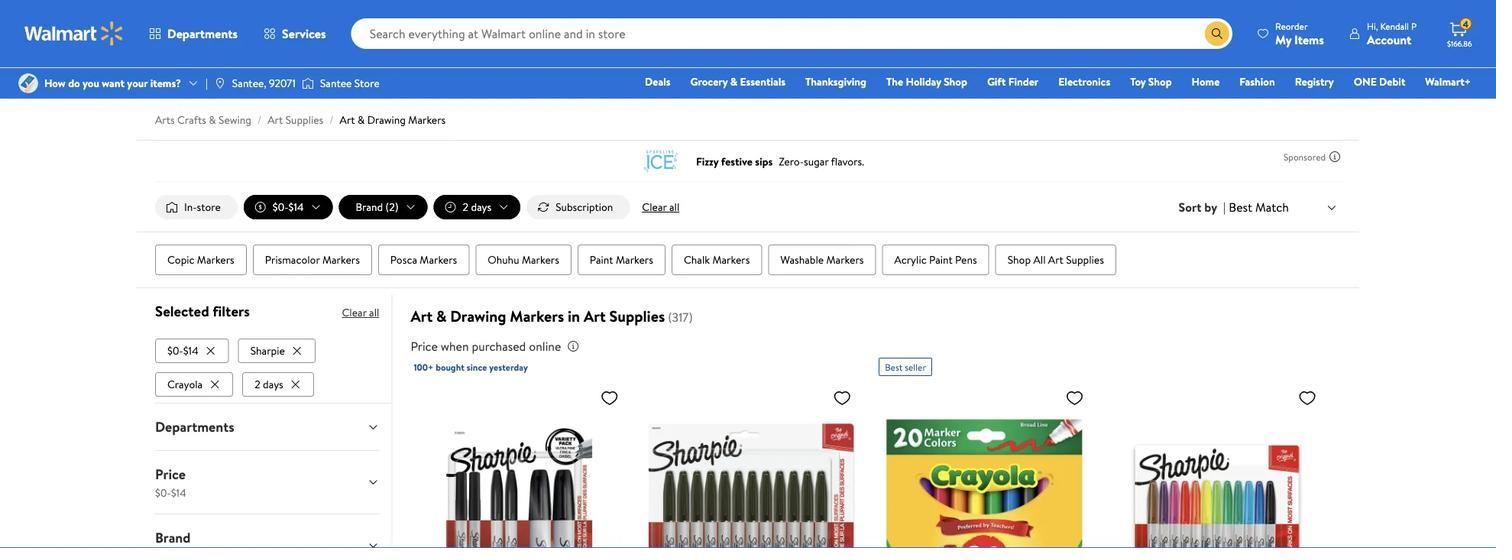 Task type: vqa. For each thing, say whether or not it's contained in the screenshot.
Walmart+ link
yes



Task type: locate. For each thing, give the bounding box(es) containing it.
 image right 92071
[[302, 76, 314, 91]]

|
[[206, 76, 208, 91], [1224, 199, 1226, 216]]

clear down prismacolor markers link
[[342, 305, 367, 320]]

 image left the how
[[18, 73, 38, 93]]

$0-$14 up prismacolor on the left
[[273, 200, 304, 214]]

2 / from the left
[[330, 112, 334, 127]]

walmart image
[[24, 21, 124, 46]]

markers inside ohuhu markers 'link'
[[522, 252, 559, 267]]

4
[[1464, 17, 1469, 30]]

1 horizontal spatial clear
[[642, 200, 667, 214]]

markers
[[409, 112, 446, 127], [197, 252, 235, 267], [323, 252, 360, 267], [420, 252, 457, 267], [522, 252, 559, 267], [616, 252, 654, 267], [713, 252, 750, 267], [827, 252, 864, 267], [510, 305, 564, 327]]

clear all inside sort and filter section element
[[642, 200, 680, 214]]

drawing down the store
[[367, 112, 406, 127]]

gift
[[988, 74, 1006, 89]]

2 vertical spatial supplies
[[610, 305, 665, 327]]

brand left (2)
[[356, 200, 383, 214]]

arts
[[155, 112, 175, 127]]

& up when
[[437, 305, 447, 327]]

Search search field
[[351, 18, 1233, 49]]

best for best seller
[[885, 361, 903, 374]]

1 horizontal spatial paint
[[930, 252, 953, 267]]

0 horizontal spatial brand
[[155, 528, 191, 547]]

grocery & essentials link
[[684, 73, 793, 90]]

arts crafts & sewing / art supplies / art & drawing markers
[[155, 112, 446, 127]]

1 vertical spatial brand
[[155, 528, 191, 547]]

toy
[[1131, 74, 1146, 89]]

all inside sort and filter section element
[[670, 200, 680, 214]]

0 vertical spatial |
[[206, 76, 208, 91]]

| up arts crafts & sewing link
[[206, 76, 208, 91]]

shop all art supplies link
[[996, 245, 1117, 275]]

1 horizontal spatial 2
[[463, 200, 469, 214]]

add to favorites list, crayola broad line washable markers, 20 ct, school supplies, teacher supplies, classic colors image
[[1066, 388, 1085, 408]]

clear all up 'paint markers'
[[642, 200, 680, 214]]

1 vertical spatial $0-
[[167, 343, 183, 358]]

all up chalk markers link
[[670, 200, 680, 214]]

pens
[[956, 252, 978, 267]]

sharpie button
[[238, 338, 316, 363]]

markers inside paint markers link
[[616, 252, 654, 267]]

0 horizontal spatial |
[[206, 76, 208, 91]]

0 vertical spatial days
[[471, 200, 492, 214]]

1 vertical spatial clear all button
[[342, 301, 379, 325]]

/ right sewing
[[258, 112, 262, 127]]

1 vertical spatial $0-$14
[[167, 343, 199, 358]]

essentials
[[740, 74, 786, 89]]

1 horizontal spatial $0-$14
[[273, 200, 304, 214]]

100+
[[414, 361, 434, 374]]

price when purchased online
[[411, 338, 561, 355]]

the
[[887, 74, 904, 89]]

art right in
[[584, 305, 606, 327]]

brand down price $0-$14
[[155, 528, 191, 547]]

0 horizontal spatial paint
[[590, 252, 614, 267]]

list
[[155, 335, 379, 397]]

all
[[670, 200, 680, 214], [369, 305, 379, 320]]

1 vertical spatial days
[[263, 377, 283, 392]]

2 horizontal spatial  image
[[302, 76, 314, 91]]

copic
[[167, 252, 195, 267]]

best right by
[[1230, 199, 1253, 215]]

departments button
[[136, 15, 251, 52]]

 image left santee,
[[214, 77, 226, 89]]

$0-$14 inside button
[[167, 343, 199, 358]]

0 vertical spatial departments
[[167, 25, 238, 42]]

days down sharpie button
[[263, 377, 283, 392]]

grocery
[[691, 74, 728, 89]]

brand inside sort and filter section element
[[356, 200, 383, 214]]

Walmart Site-Wide search field
[[351, 18, 1233, 49]]

clear inside sort and filter section element
[[642, 200, 667, 214]]

filters
[[213, 301, 250, 321]]

0 vertical spatial 2 days
[[463, 200, 492, 214]]

fashion
[[1240, 74, 1276, 89]]

1 vertical spatial 2
[[255, 377, 260, 392]]

ad disclaimer and feedback for skylinedisplayad image
[[1329, 151, 1342, 163]]

$14 inside dropdown button
[[289, 200, 304, 214]]

1 horizontal spatial |
[[1224, 199, 1226, 216]]

markers inside copic markers link
[[197, 252, 235, 267]]

price inside price $0-$14
[[155, 465, 186, 484]]

0 horizontal spatial days
[[263, 377, 283, 392]]

1 vertical spatial departments
[[155, 417, 234, 436]]

0 vertical spatial $0-$14
[[273, 200, 304, 214]]

1 horizontal spatial supplies
[[610, 305, 665, 327]]

1 horizontal spatial drawing
[[451, 305, 507, 327]]

all down posca markers link
[[369, 305, 379, 320]]

markers for prismacolor markers
[[323, 252, 360, 267]]

2 inside button
[[255, 377, 260, 392]]

bought
[[436, 361, 465, 374]]

supplies down 92071
[[286, 112, 324, 127]]

art right the all
[[1049, 252, 1064, 267]]

$0- inside price $0-$14
[[155, 485, 171, 500]]

shop right holiday
[[944, 74, 968, 89]]

chalk markers
[[684, 252, 750, 267]]

days inside 2 days dropdown button
[[471, 200, 492, 214]]

reorder
[[1276, 19, 1308, 32]]

hi, kendall p account
[[1368, 19, 1417, 48]]

all
[[1034, 252, 1046, 267]]

how
[[44, 76, 66, 91]]

$0-$14 list item
[[155, 335, 232, 363]]

&
[[731, 74, 738, 89], [209, 112, 216, 127], [358, 112, 365, 127], [437, 305, 447, 327]]

1 vertical spatial 2 days
[[255, 377, 283, 392]]

selected filters
[[155, 301, 250, 321]]

your
[[127, 76, 148, 91]]

online
[[529, 338, 561, 355]]

(2)
[[386, 200, 399, 214]]

1 horizontal spatial 2 days
[[463, 200, 492, 214]]

want
[[102, 76, 125, 91]]

0 vertical spatial $14
[[289, 200, 304, 214]]

0 horizontal spatial drawing
[[367, 112, 406, 127]]

markers inside posca markers link
[[420, 252, 457, 267]]

0 horizontal spatial best
[[885, 361, 903, 374]]

0 vertical spatial 2
[[463, 200, 469, 214]]

supplies left (317)
[[610, 305, 665, 327]]

$0-$14
[[273, 200, 304, 214], [167, 343, 199, 358]]

prismacolor markers link
[[253, 245, 372, 275]]

prismacolor
[[265, 252, 320, 267]]

0 horizontal spatial clear
[[342, 305, 367, 320]]

0 vertical spatial clear all
[[642, 200, 680, 214]]

0 horizontal spatial  image
[[18, 73, 38, 93]]

yesterday
[[489, 361, 528, 374]]

crafts
[[177, 112, 206, 127]]

crayola list item
[[155, 369, 236, 397]]

legal information image
[[568, 340, 580, 353]]

| right by
[[1224, 199, 1226, 216]]

1 vertical spatial price
[[155, 465, 186, 484]]

sharpie list item
[[238, 335, 319, 363]]

shop all art supplies
[[1008, 252, 1105, 267]]

0 horizontal spatial all
[[369, 305, 379, 320]]

registry link
[[1289, 73, 1341, 90]]

clear all down prismacolor markers link
[[342, 305, 379, 320]]

supplies
[[286, 112, 324, 127], [1067, 252, 1105, 267], [610, 305, 665, 327]]

0 vertical spatial best
[[1230, 199, 1253, 215]]

clear all button down prismacolor markers link
[[342, 301, 379, 325]]

0 horizontal spatial /
[[258, 112, 262, 127]]

days
[[471, 200, 492, 214], [263, 377, 283, 392]]

ohuhu
[[488, 252, 520, 267]]

add to favorites list, sharpie permanent markers, multi-tip pack, fine/ultra fine/chisel tip, black, 6 count image
[[601, 388, 619, 408]]

1 horizontal spatial clear all
[[642, 200, 680, 214]]

1 horizontal spatial  image
[[214, 77, 226, 89]]

2 days down sharpie
[[255, 377, 283, 392]]

departments
[[167, 25, 238, 42], [155, 417, 234, 436]]

2 days
[[463, 200, 492, 214], [255, 377, 283, 392]]

1 horizontal spatial days
[[471, 200, 492, 214]]

$0-$14 button
[[155, 338, 229, 363]]

one
[[1354, 74, 1377, 89]]

best for best match
[[1230, 199, 1253, 215]]

0 horizontal spatial 2 days
[[255, 377, 283, 392]]

0 vertical spatial $0-
[[273, 200, 289, 214]]

1 horizontal spatial all
[[670, 200, 680, 214]]

posca markers
[[391, 252, 457, 267]]

2 horizontal spatial supplies
[[1067, 252, 1105, 267]]

0 vertical spatial drawing
[[367, 112, 406, 127]]

gift finder link
[[981, 73, 1046, 90]]

0 vertical spatial supplies
[[286, 112, 324, 127]]

days up ohuhu
[[471, 200, 492, 214]]

shop right toy
[[1149, 74, 1172, 89]]

0 horizontal spatial supplies
[[286, 112, 324, 127]]

clear all
[[642, 200, 680, 214], [342, 305, 379, 320]]

in-store
[[184, 200, 221, 214]]

departments down crayola button
[[155, 417, 234, 436]]

departments inside dropdown button
[[155, 417, 234, 436]]

clear up 'paint markers'
[[642, 200, 667, 214]]

fashion link
[[1233, 73, 1283, 90]]

& right "crafts"
[[209, 112, 216, 127]]

0 vertical spatial clear
[[642, 200, 667, 214]]

2
[[463, 200, 469, 214], [255, 377, 260, 392]]

supplies right the all
[[1067, 252, 1105, 267]]

chalk
[[684, 252, 710, 267]]

1 vertical spatial best
[[885, 361, 903, 374]]

brand button
[[143, 514, 392, 548]]

santee,
[[232, 76, 267, 91]]

2 down sharpie
[[255, 377, 260, 392]]

account
[[1368, 31, 1412, 48]]

art up 100+
[[411, 305, 433, 327]]

my
[[1276, 31, 1292, 48]]

2 up posca markers link
[[463, 200, 469, 214]]

markers inside chalk markers link
[[713, 252, 750, 267]]

posca
[[391, 252, 417, 267]]

2 vertical spatial $14
[[171, 485, 186, 500]]

add to favorites list, sharpie fine12ct marker set image
[[1299, 388, 1317, 408]]

sharpie permanent markers, multi-tip pack, fine/ultra fine/chisel tip, black, 6 count image
[[414, 382, 625, 548]]

2 vertical spatial $0-
[[155, 485, 171, 500]]

in-store button
[[155, 195, 238, 219]]

0 horizontal spatial 2
[[255, 377, 260, 392]]

 image
[[18, 73, 38, 93], [302, 76, 314, 91], [214, 77, 226, 89]]

1 vertical spatial all
[[369, 305, 379, 320]]

best inside "dropdown button"
[[1230, 199, 1253, 215]]

0 horizontal spatial price
[[155, 465, 186, 484]]

$0-$14 up crayola
[[167, 343, 199, 358]]

2 days up ohuhu
[[463, 200, 492, 214]]

/ right art supplies link
[[330, 112, 334, 127]]

santee
[[320, 76, 352, 91]]

supplies for /
[[286, 112, 324, 127]]

& right grocery
[[731, 74, 738, 89]]

1 vertical spatial $14
[[183, 343, 199, 358]]

paint left the pens
[[930, 252, 953, 267]]

departments up items? at the top left of page
[[167, 25, 238, 42]]

1 vertical spatial clear all
[[342, 305, 379, 320]]

washable markers
[[781, 252, 864, 267]]

ohuhu markers link
[[476, 245, 572, 275]]

crayola broad line washable markers, 20 ct, school supplies, teacher supplies, classic colors image
[[879, 382, 1091, 548]]

1 horizontal spatial price
[[411, 338, 438, 355]]

2 horizontal spatial shop
[[1149, 74, 1172, 89]]

shop left the all
[[1008, 252, 1031, 267]]

paint down subscription
[[590, 252, 614, 267]]

hi,
[[1368, 19, 1379, 32]]

best left seller
[[885, 361, 903, 374]]

departments inside popup button
[[167, 25, 238, 42]]

finder
[[1009, 74, 1039, 89]]

1 horizontal spatial best
[[1230, 199, 1253, 215]]

drawing up price when purchased online
[[451, 305, 507, 327]]

drawing
[[367, 112, 406, 127], [451, 305, 507, 327]]

0 vertical spatial clear all button
[[636, 195, 686, 219]]

0 horizontal spatial clear all button
[[342, 301, 379, 325]]

price for when
[[411, 338, 438, 355]]

2 days button
[[242, 372, 314, 397]]

clear all button up "chalk"
[[636, 195, 686, 219]]

best match button
[[1226, 197, 1342, 217]]

posca markers link
[[378, 245, 470, 275]]

markers for paint markers
[[616, 252, 654, 267]]

markers inside prismacolor markers link
[[323, 252, 360, 267]]

markers inside the washable markers link
[[827, 252, 864, 267]]

0 vertical spatial brand
[[356, 200, 383, 214]]

arts crafts & sewing link
[[155, 112, 252, 127]]

| inside sort and filter section element
[[1224, 199, 1226, 216]]

crayola button
[[155, 372, 233, 397]]

brand inside tab
[[155, 528, 191, 547]]

1 vertical spatial clear
[[342, 305, 367, 320]]

0 vertical spatial all
[[670, 200, 680, 214]]

0 horizontal spatial $0-$14
[[167, 343, 199, 358]]

1 horizontal spatial brand
[[356, 200, 383, 214]]

1 horizontal spatial /
[[330, 112, 334, 127]]

markers for posca markers
[[420, 252, 457, 267]]

1 vertical spatial |
[[1224, 199, 1226, 216]]

0 vertical spatial price
[[411, 338, 438, 355]]

selected
[[155, 301, 209, 321]]



Task type: describe. For each thing, give the bounding box(es) containing it.
markers for ohuhu markers
[[522, 252, 559, 267]]

1 horizontal spatial clear all button
[[636, 195, 686, 219]]

in-
[[184, 200, 197, 214]]

best seller
[[885, 361, 927, 374]]

walmart+ link
[[1419, 73, 1479, 90]]

2 days list item
[[242, 369, 317, 397]]

brand tab
[[143, 514, 392, 548]]

paint markers link
[[578, 245, 666, 275]]

home link
[[1185, 73, 1227, 90]]

2 days inside dropdown button
[[463, 200, 492, 214]]

deals
[[645, 74, 671, 89]]

1 vertical spatial drawing
[[451, 305, 507, 327]]

art supplies link
[[268, 112, 324, 127]]

departments tab
[[143, 403, 392, 450]]

supplies for in
[[610, 305, 665, 327]]

seller
[[905, 361, 927, 374]]

in
[[568, 305, 580, 327]]

 image for how do you want your items?
[[18, 73, 38, 93]]

registry
[[1296, 74, 1335, 89]]

santee store
[[320, 76, 380, 91]]

the holiday shop
[[887, 74, 968, 89]]

santee, 92071
[[232, 76, 296, 91]]

best match
[[1230, 199, 1290, 215]]

$166.86
[[1448, 38, 1473, 49]]

0 horizontal spatial shop
[[944, 74, 968, 89]]

& down the store
[[358, 112, 365, 127]]

thanksgiving link
[[799, 73, 874, 90]]

copic markers
[[167, 252, 235, 267]]

walmart+
[[1426, 74, 1472, 89]]

store
[[355, 76, 380, 91]]

price for $0-
[[155, 465, 186, 484]]

2 days inside button
[[255, 377, 283, 392]]

days inside 2 days button
[[263, 377, 283, 392]]

art down santee store
[[340, 112, 355, 127]]

chalk markers link
[[672, 245, 763, 275]]

markers for copic markers
[[197, 252, 235, 267]]

debit
[[1380, 74, 1406, 89]]

copic markers link
[[155, 245, 247, 275]]

home
[[1192, 74, 1220, 89]]

$0- inside $0-$14 dropdown button
[[273, 200, 289, 214]]

$0-$14 inside dropdown button
[[273, 200, 304, 214]]

 image for santee, 92071
[[214, 77, 226, 89]]

art down 92071
[[268, 112, 283, 127]]

$14 inside price $0-$14
[[171, 485, 186, 500]]

1 paint from the left
[[590, 252, 614, 267]]

items
[[1295, 31, 1325, 48]]

price $0-$14
[[155, 465, 186, 500]]

2 days button
[[434, 195, 521, 219]]

list containing $0-$14
[[155, 335, 379, 397]]

one debit
[[1354, 74, 1406, 89]]

sort and filter section element
[[137, 183, 1360, 232]]

toy shop link
[[1124, 73, 1179, 90]]

$0-$14 button
[[244, 195, 333, 219]]

applied filters section element
[[155, 301, 250, 321]]

sharpie permanent markers, fine point, black, 12 count image
[[647, 382, 858, 548]]

the holiday shop link
[[880, 73, 975, 90]]

toy shop
[[1131, 74, 1172, 89]]

1 / from the left
[[258, 112, 262, 127]]

price tab
[[143, 451, 392, 514]]

markers for washable markers
[[827, 252, 864, 267]]

match
[[1256, 199, 1290, 215]]

thanksgiving
[[806, 74, 867, 89]]

$14 inside button
[[183, 343, 199, 358]]

grocery & essentials
[[691, 74, 786, 89]]

departments button
[[143, 403, 392, 450]]

subscription button
[[527, 195, 630, 219]]

2 inside dropdown button
[[463, 200, 469, 214]]

art & drawing markers link
[[340, 112, 446, 127]]

& inside grocery & essentials link
[[731, 74, 738, 89]]

(317)
[[668, 309, 693, 326]]

2 paint from the left
[[930, 252, 953, 267]]

brand for brand (2)
[[356, 200, 383, 214]]

$0- inside $0-$14 button
[[167, 343, 183, 358]]

acrylic paint pens link
[[883, 245, 990, 275]]

washable
[[781, 252, 824, 267]]

purchased
[[472, 338, 526, 355]]

p
[[1412, 19, 1417, 32]]

art & drawing markers in art supplies (317)
[[411, 305, 693, 327]]

how do you want your items?
[[44, 76, 181, 91]]

sponsored
[[1284, 150, 1326, 163]]

paint markers
[[590, 252, 654, 267]]

1 vertical spatial supplies
[[1067, 252, 1105, 267]]

since
[[467, 361, 487, 374]]

 image for santee store
[[302, 76, 314, 91]]

markers for chalk markers
[[713, 252, 750, 267]]

one debit link
[[1348, 73, 1413, 90]]

clear for the bottommost the 'clear all' button
[[342, 305, 367, 320]]

ohuhu markers
[[488, 252, 559, 267]]

search icon image
[[1212, 28, 1224, 40]]

sharpie
[[251, 343, 285, 358]]

subscription
[[556, 200, 613, 214]]

add to favorites list, sharpie permanent markers, fine point, black, 12 count image
[[833, 388, 852, 408]]

gift finder
[[988, 74, 1039, 89]]

sharpie fine12ct marker set image
[[1112, 382, 1323, 548]]

clear for right the 'clear all' button
[[642, 200, 667, 214]]

sewing
[[219, 112, 252, 127]]

services button
[[251, 15, 339, 52]]

brand for brand
[[155, 528, 191, 547]]

acrylic paint pens
[[895, 252, 978, 267]]

deals link
[[638, 73, 678, 90]]

reorder my items
[[1276, 19, 1325, 48]]

1 horizontal spatial shop
[[1008, 252, 1031, 267]]

prismacolor markers
[[265, 252, 360, 267]]

sort by |
[[1179, 199, 1226, 216]]

services
[[282, 25, 326, 42]]

acrylic
[[895, 252, 927, 267]]

crayola
[[167, 377, 203, 392]]

0 horizontal spatial clear all
[[342, 305, 379, 320]]



